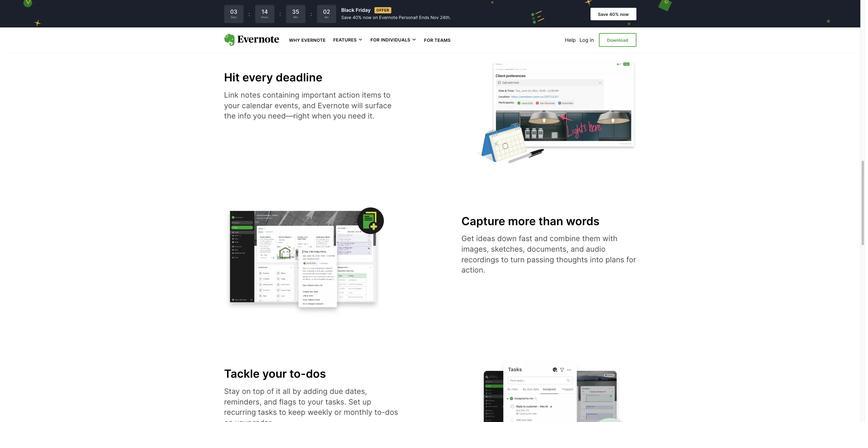 Task type: vqa. For each thing, say whether or not it's contained in the screenshot.
THE HAS
no



Task type: locate. For each thing, give the bounding box(es) containing it.
0 vertical spatial on
[[373, 15, 378, 20]]

35 min
[[292, 9, 299, 19]]

for
[[627, 255, 637, 265]]

for individuals
[[371, 37, 411, 43]]

in
[[590, 37, 594, 43]]

deadline
[[276, 71, 323, 84]]

evernote up when
[[318, 101, 349, 110]]

:
[[249, 11, 250, 17], [280, 11, 281, 17], [311, 11, 312, 17]]

with
[[603, 235, 618, 244]]

1 horizontal spatial save
[[598, 11, 609, 17]]

you down calendar
[[253, 112, 266, 121]]

to up surface
[[384, 91, 391, 100]]

40%
[[610, 11, 619, 17], [353, 15, 362, 20]]

help link
[[565, 37, 576, 43]]

0 horizontal spatial 40%
[[353, 15, 362, 20]]

get ideas down fast and combine them with images, sketches, documents, and audio recordings to turn passing thoughts into plans for action.
[[462, 235, 637, 275]]

to- up by
[[290, 368, 306, 381]]

now
[[620, 11, 629, 17], [363, 15, 372, 20]]

40% for save 40% now
[[610, 11, 619, 17]]

and up documents,
[[535, 235, 548, 244]]

capture more than words
[[462, 215, 600, 228]]

action
[[338, 91, 360, 100]]

inc magazine logo image
[[311, 7, 343, 18]]

2 vertical spatial on
[[224, 419, 233, 423]]

now inside save 40% now link
[[620, 11, 629, 17]]

03
[[230, 9, 238, 15]]

0 horizontal spatial save
[[341, 15, 352, 20]]

sec
[[325, 16, 329, 19]]

you
[[253, 112, 266, 121], [333, 112, 346, 121]]

1 vertical spatial to-
[[375, 408, 385, 418]]

to- right monthly
[[375, 408, 385, 418]]

get
[[462, 235, 474, 244]]

for inside the for individuals button
[[371, 37, 380, 43]]

save for save 40% now on evernote personal! ends nov 24th.
[[341, 15, 352, 20]]

0 horizontal spatial :
[[249, 11, 250, 17]]

recurring
[[224, 408, 256, 418]]

14 hours
[[261, 9, 268, 19]]

log in
[[580, 37, 594, 43]]

it.
[[368, 112, 375, 121]]

ends
[[419, 15, 430, 20]]

reminders,
[[224, 398, 262, 407]]

evernote
[[379, 15, 398, 20], [302, 37, 326, 43], [318, 101, 349, 110]]

0 horizontal spatial you
[[253, 112, 266, 121]]

14
[[262, 9, 268, 15]]

download link
[[599, 33, 637, 47]]

and down of
[[264, 398, 277, 407]]

on down offer
[[373, 15, 378, 20]]

to down sketches, in the bottom right of the page
[[501, 255, 509, 265]]

your down link
[[224, 101, 240, 110]]

you left need
[[333, 112, 346, 121]]

events,
[[275, 101, 300, 110]]

1 horizontal spatial now
[[620, 11, 629, 17]]

to- inside stay on top of it all by adding due dates, reminders, and flags to your tasks. set up recurring tasks to keep weekly or monthly to-dos on your radar.
[[375, 408, 385, 418]]

the verge logo image
[[358, 7, 408, 18]]

evernote inside link notes containing important action items to your calendar events, and evernote will surface the info you need—right when you need it.
[[318, 101, 349, 110]]

: left 01 sec
[[311, 11, 312, 17]]

to
[[384, 91, 391, 100], [501, 255, 509, 265], [299, 398, 306, 407], [279, 408, 286, 418]]

03 days
[[230, 9, 238, 19]]

when
[[312, 112, 331, 121]]

1 horizontal spatial you
[[333, 112, 346, 121]]

35
[[292, 9, 299, 15]]

and inside stay on top of it all by adding due dates, reminders, and flags to your tasks. set up recurring tasks to keep weekly or monthly to-dos on your radar.
[[264, 398, 277, 407]]

2 : from the left
[[280, 11, 281, 17]]

40% down black friday
[[353, 15, 362, 20]]

save up the download link
[[598, 11, 609, 17]]

sketches,
[[491, 245, 525, 254]]

log in link
[[580, 37, 594, 43]]

now for save 40% now
[[620, 11, 629, 17]]

: left 14 hours
[[249, 11, 250, 17]]

for inside for teams link
[[424, 37, 434, 43]]

your inside link notes containing important action items to your calendar events, and evernote will surface the info you need—right when you need it.
[[224, 101, 240, 110]]

40% up the download link
[[610, 11, 619, 17]]

evernote down offer
[[379, 15, 398, 20]]

your
[[224, 101, 240, 110], [263, 368, 287, 381], [308, 398, 323, 407], [235, 419, 251, 423]]

2 horizontal spatial :
[[311, 11, 312, 17]]

1 vertical spatial dos
[[385, 408, 398, 418]]

0 vertical spatial dos
[[306, 368, 326, 381]]

24th.
[[440, 15, 451, 20]]

why evernote link
[[289, 37, 326, 43]]

flags
[[279, 398, 296, 407]]

for left the teams
[[424, 37, 434, 43]]

dos inside stay on top of it all by adding due dates, reminders, and flags to your tasks. set up recurring tasks to keep weekly or monthly to-dos on your radar.
[[385, 408, 398, 418]]

now for save 40% now on evernote personal! ends nov 24th.
[[363, 15, 372, 20]]

your down recurring
[[235, 419, 251, 423]]

on up reminders,
[[242, 387, 251, 397]]

and
[[303, 101, 316, 110], [535, 235, 548, 244], [571, 245, 584, 254], [264, 398, 277, 407]]

for left individuals
[[371, 37, 380, 43]]

3 : from the left
[[311, 11, 312, 17]]

to down flags
[[279, 408, 286, 418]]

on
[[373, 15, 378, 20], [242, 387, 251, 397], [224, 419, 233, 423]]

link notes containing important action items to your calendar events, and evernote will surface the info you need—right when you need it.
[[224, 91, 392, 121]]

the
[[224, 112, 236, 121]]

2 horizontal spatial on
[[373, 15, 378, 20]]

than
[[539, 215, 564, 228]]

turn
[[511, 255, 525, 265]]

evernote right why
[[302, 37, 326, 43]]

1 horizontal spatial 40%
[[610, 11, 619, 17]]

every
[[243, 71, 273, 84]]

: left '35 min'
[[280, 11, 281, 17]]

1 horizontal spatial for
[[424, 37, 434, 43]]

and inside link notes containing important action items to your calendar events, and evernote will surface the info you need—right when you need it.
[[303, 101, 316, 110]]

1 horizontal spatial dos
[[385, 408, 398, 418]]

dos
[[306, 368, 326, 381], [385, 408, 398, 418]]

0 horizontal spatial on
[[224, 419, 233, 423]]

now up the download link
[[620, 11, 629, 17]]

save for save 40% now
[[598, 11, 609, 17]]

0 horizontal spatial dos
[[306, 368, 326, 381]]

for for for individuals
[[371, 37, 380, 43]]

0 vertical spatial to-
[[290, 368, 306, 381]]

1 horizontal spatial :
[[280, 11, 281, 17]]

hit
[[224, 71, 240, 84]]

items
[[362, 91, 382, 100]]

1 horizontal spatial to-
[[375, 408, 385, 418]]

evernote logo image
[[224, 34, 279, 46]]

on down recurring
[[224, 419, 233, 423]]

them
[[583, 235, 601, 244]]

due
[[330, 387, 343, 397]]

2 vertical spatial evernote
[[318, 101, 349, 110]]

more
[[508, 215, 536, 228]]

0 horizontal spatial now
[[363, 15, 372, 20]]

now down 'friday'
[[363, 15, 372, 20]]

0 horizontal spatial to-
[[290, 368, 306, 381]]

keep
[[288, 408, 306, 418]]

0 horizontal spatial for
[[371, 37, 380, 43]]

download
[[607, 37, 629, 43]]

black
[[341, 7, 355, 13]]

1 horizontal spatial on
[[242, 387, 251, 397]]

to-
[[290, 368, 306, 381], [375, 408, 385, 418]]

adding
[[303, 387, 328, 397]]

and down the important
[[303, 101, 316, 110]]

help
[[565, 37, 576, 43]]

need—right
[[268, 112, 310, 121]]

save down black
[[341, 15, 352, 20]]



Task type: describe. For each thing, give the bounding box(es) containing it.
will
[[352, 101, 363, 110]]

01 sec
[[324, 9, 330, 19]]

hours
[[261, 16, 268, 19]]

passing
[[527, 255, 555, 265]]

01
[[324, 9, 330, 15]]

dates,
[[345, 387, 367, 397]]

ideas
[[476, 235, 495, 244]]

multiple people task asignment evernote teams image
[[474, 356, 637, 423]]

stay on top of it all by adding due dates, reminders, and flags to your tasks. set up recurring tasks to keep weekly or monthly to-dos on your radar.
[[224, 387, 398, 423]]

audio
[[586, 245, 606, 254]]

entrepreneur magazine logo image
[[423, 7, 472, 18]]

why
[[289, 37, 300, 43]]

1 you from the left
[[253, 112, 266, 121]]

info
[[238, 112, 251, 121]]

1 : from the left
[[249, 11, 250, 17]]

min
[[294, 16, 298, 19]]

to up keep
[[299, 398, 306, 407]]

2 you from the left
[[333, 112, 346, 121]]

stay
[[224, 387, 240, 397]]

words
[[566, 215, 600, 228]]

it
[[276, 387, 281, 397]]

top
[[253, 387, 265, 397]]

monthly
[[344, 408, 373, 418]]

images,
[[462, 245, 489, 254]]

up
[[363, 398, 372, 407]]

your up the it
[[263, 368, 287, 381]]

save 40% now link
[[591, 8, 637, 20]]

features
[[333, 37, 357, 43]]

for for for teams
[[424, 37, 434, 43]]

fast
[[519, 235, 533, 244]]

to inside get ideas down fast and combine them with images, sketches, documents, and audio recordings to turn passing thoughts into plans for action.
[[501, 255, 509, 265]]

for individuals button
[[371, 37, 417, 43]]

capture
[[462, 215, 506, 228]]

calendar
[[242, 101, 273, 110]]

friday
[[356, 7, 371, 13]]

of
[[267, 387, 274, 397]]

offer
[[377, 8, 390, 12]]

weekly
[[308, 408, 333, 418]]

for teams link
[[424, 37, 451, 43]]

by
[[293, 387, 301, 397]]

hit every deadline
[[224, 71, 323, 84]]

and up thoughts
[[571, 245, 584, 254]]

your down the adding
[[308, 398, 323, 407]]

plans
[[606, 255, 625, 265]]

action.
[[462, 266, 486, 275]]

personal!
[[399, 15, 418, 20]]

1 vertical spatial on
[[242, 387, 251, 397]]

documents,
[[527, 245, 569, 254]]

all
[[283, 387, 291, 397]]

need
[[348, 112, 366, 121]]

business.com logo image
[[487, 7, 533, 18]]

for teams
[[424, 37, 451, 43]]

into
[[590, 255, 604, 265]]

forbes logo image
[[252, 7, 296, 18]]

radar.
[[253, 419, 273, 423]]

notes
[[241, 91, 261, 100]]

40% for save 40% now on evernote personal! ends nov 24th.
[[353, 15, 362, 20]]

teams
[[435, 37, 451, 43]]

save 40% now
[[598, 11, 629, 17]]

to inside link notes containing important action items to your calendar events, and evernote will surface the info you need—right when you need it.
[[384, 91, 391, 100]]

surface
[[365, 101, 392, 110]]

set
[[349, 398, 361, 407]]

why evernote
[[289, 37, 326, 43]]

recordings
[[462, 255, 499, 265]]

individuals
[[381, 37, 411, 43]]

0 vertical spatial evernote
[[379, 15, 398, 20]]

evernote calendar integration showcase image
[[474, 58, 637, 166]]

tasks
[[258, 408, 277, 418]]

well + good logo image
[[548, 7, 609, 18]]

tackle
[[224, 368, 260, 381]]

save 40% now on evernote personal! ends nov 24th.
[[341, 15, 451, 20]]

down
[[498, 235, 517, 244]]

tackle your to-dos
[[224, 368, 326, 381]]

1 vertical spatial evernote
[[302, 37, 326, 43]]

containing
[[263, 91, 300, 100]]

days
[[231, 16, 237, 19]]

or
[[335, 408, 342, 418]]

log
[[580, 37, 589, 43]]

nov
[[431, 15, 439, 20]]

black friday
[[341, 7, 371, 13]]

important
[[302, 91, 336, 100]]

combine
[[550, 235, 580, 244]]

link
[[224, 91, 239, 100]]

calendar in evernote home integration image
[[224, 206, 387, 316]]

thoughts
[[557, 255, 588, 265]]



